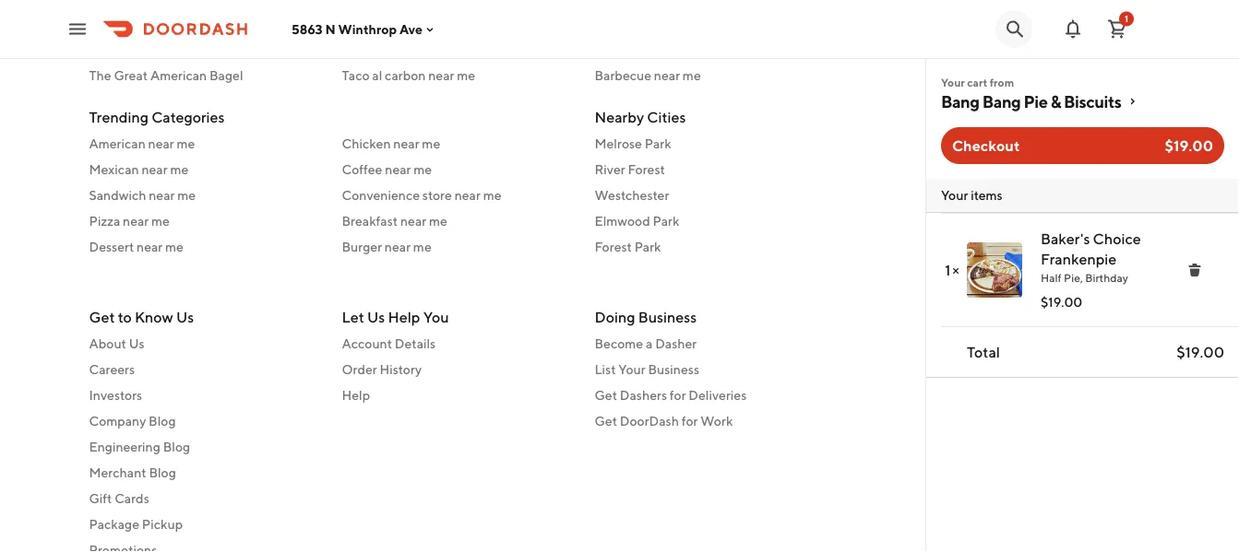 Task type: vqa. For each thing, say whether or not it's contained in the screenshot.
near within 'link'
yes



Task type: describe. For each thing, give the bounding box(es) containing it.
nearby
[[595, 108, 644, 125]]

your for your items
[[941, 188, 968, 203]]

breakfast near me link
[[342, 212, 573, 230]]

convenience
[[342, 187, 420, 203]]

near for dessert near me
[[137, 239, 163, 254]]

engineering blog
[[89, 440, 190, 455]]

1 bang from the left
[[941, 91, 980, 111]]

list your business link
[[595, 361, 825, 379]]

us for about us
[[129, 336, 144, 352]]

me for mexican near me
[[170, 161, 189, 177]]

open menu image
[[66, 18, 89, 40]]

winthrop
[[338, 21, 397, 37]]

get for get to know us
[[89, 309, 115, 326]]

choice
[[1093, 230, 1141, 248]]

2 bang from the left
[[983, 91, 1021, 111]]

order history link
[[342, 361, 573, 379]]

pizza
[[89, 213, 120, 228]]

bagel
[[209, 67, 243, 83]]

to
[[118, 309, 132, 326]]

store
[[423, 187, 452, 203]]

milk & honey
[[89, 42, 167, 57]]

near for burger near me
[[385, 239, 411, 254]]

become a dasher
[[595, 336, 697, 352]]

ice tea near me link
[[342, 14, 573, 33]]

order
[[342, 362, 377, 377]]

×
[[953, 262, 960, 279]]

1 ×
[[945, 262, 960, 279]]

coffee near me
[[342, 161, 432, 177]]

me down coffee near me link on the left top of page
[[483, 187, 502, 203]]

pad
[[342, 42, 365, 57]]

1 for 1 ×
[[945, 262, 951, 279]]

goddess and the baker link
[[89, 14, 320, 33]]

park for elmwood park
[[653, 213, 680, 228]]

become
[[595, 336, 643, 352]]

0 horizontal spatial &
[[117, 42, 125, 57]]

1 vertical spatial american
[[89, 136, 146, 151]]

get dashers for deliveries link
[[595, 387, 825, 405]]

goddess
[[89, 16, 141, 31]]

near for sandwich near me
[[149, 187, 175, 203]]

half
[[1041, 271, 1062, 284]]

dasher
[[655, 336, 697, 352]]

1 horizontal spatial us
[[176, 309, 194, 326]]

items
[[971, 188, 1003, 203]]

help link
[[342, 387, 573, 405]]

about
[[89, 336, 126, 352]]

for for doordash
[[682, 414, 698, 429]]

convenience store near me link
[[342, 186, 573, 204]]

and
[[144, 16, 166, 31]]

a
[[646, 336, 653, 352]]

doing business
[[595, 309, 697, 326]]

me for breakfast near me
[[429, 213, 447, 228]]

baker's
[[1041, 230, 1090, 248]]

me for vegan near me
[[663, 42, 682, 57]]

us for let us help you
[[367, 309, 385, 326]]

1 vertical spatial &
[[1051, 91, 1061, 111]]

breakfast near me
[[342, 213, 447, 228]]

elmwood park
[[595, 213, 680, 228]]

5863 n winthrop ave
[[292, 21, 423, 37]]

river forest
[[595, 161, 665, 177]]

categories
[[152, 108, 225, 125]]

me for dessert near me
[[165, 239, 184, 254]]

honey
[[128, 42, 167, 57]]

me down ave
[[419, 42, 437, 57]]

pizza near me link
[[89, 212, 320, 230]]

know
[[135, 309, 173, 326]]

taco
[[342, 67, 370, 83]]

barbecue
[[595, 67, 652, 83]]

gift cards link
[[89, 490, 320, 508]]

frankenpie
[[1041, 251, 1117, 268]]

me for barbecue near me
[[683, 67, 701, 83]]

get to know us
[[89, 309, 194, 326]]

me up pad see near me
[[412, 16, 431, 31]]

mexican near me
[[89, 161, 189, 177]]

near for american near me
[[148, 136, 174, 151]]

near down coffee near me link on the left top of page
[[455, 187, 481, 203]]

pad see near me
[[342, 42, 437, 57]]

taco al carbon near me link
[[342, 66, 573, 84]]

vegan near me link
[[595, 40, 825, 59]]

river
[[595, 161, 625, 177]]

2 vertical spatial your
[[619, 362, 646, 377]]

see
[[368, 42, 388, 57]]

tea
[[362, 16, 381, 31]]

the great american bagel link
[[89, 66, 320, 84]]

blog for company blog
[[149, 414, 176, 429]]

company
[[89, 414, 146, 429]]

sandwich near me link
[[89, 186, 320, 204]]

me for coffee near me
[[414, 161, 432, 177]]

burger
[[342, 239, 382, 254]]

dessert
[[89, 239, 134, 254]]

sandwich near me
[[89, 187, 196, 203]]

get dashers for deliveries
[[595, 388, 747, 403]]

$19.00 for total
[[1177, 344, 1225, 361]]

for for dashers
[[670, 388, 686, 403]]

pickup
[[142, 517, 183, 532]]

details
[[395, 336, 436, 352]]

dashers
[[620, 388, 667, 403]]

1 items, open order cart image
[[1106, 18, 1129, 40]]

account details
[[342, 336, 436, 352]]

your for your cart from
[[941, 76, 965, 89]]

1 horizontal spatial help
[[388, 309, 420, 326]]

investors link
[[89, 387, 320, 405]]

me down pad see near me link
[[457, 67, 475, 83]]

total
[[967, 344, 1000, 361]]

gift
[[89, 491, 112, 507]]

great
[[114, 67, 148, 83]]

chicken near me link
[[342, 134, 573, 153]]

me for pizza near me
[[151, 213, 170, 228]]

milk & honey link
[[89, 40, 320, 59]]

become a dasher link
[[595, 335, 825, 353]]

$19.00 for checkout
[[1165, 137, 1213, 155]]

merchant blog link
[[89, 464, 320, 483]]

blog for merchant blog
[[149, 466, 176, 481]]

westchester
[[595, 187, 669, 203]]

me for chicken near me
[[422, 136, 440, 151]]

near for coffee near me
[[385, 161, 411, 177]]

near for vegan near me
[[635, 42, 661, 57]]

ice
[[342, 16, 360, 31]]



Task type: locate. For each thing, give the bounding box(es) containing it.
1 for 1
[[1125, 13, 1129, 24]]

near for chicken near me
[[393, 136, 419, 151]]

careers
[[89, 362, 135, 377]]

bang down from
[[983, 91, 1021, 111]]

your right list at left
[[619, 362, 646, 377]]

1 horizontal spatial the
[[169, 16, 191, 31]]

american up mexican
[[89, 136, 146, 151]]

account details link
[[342, 335, 573, 353]]

your cart from
[[941, 76, 1014, 89]]

list
[[595, 362, 616, 377]]

business down dasher
[[648, 362, 699, 377]]

us inside about us link
[[129, 336, 144, 352]]

investors
[[89, 388, 142, 403]]

me down mexican near me link
[[177, 187, 196, 203]]

0 vertical spatial for
[[670, 388, 686, 403]]

the down milk
[[89, 67, 111, 83]]

get left to
[[89, 309, 115, 326]]

0 horizontal spatial the
[[89, 67, 111, 83]]

near up sandwich near me
[[142, 161, 168, 177]]

american down milk & honey link
[[150, 67, 207, 83]]

park for forest park
[[635, 239, 661, 254]]

barbecue near me
[[595, 67, 701, 83]]

near down breakfast near me
[[385, 239, 411, 254]]

checkout
[[952, 137, 1020, 155]]

pie
[[1024, 91, 1048, 111]]

0 vertical spatial $19.00
[[1165, 137, 1213, 155]]

for left work
[[682, 414, 698, 429]]

2 vertical spatial blog
[[149, 466, 176, 481]]

near right tea
[[384, 16, 410, 31]]

pizza near me
[[89, 213, 170, 228]]

al
[[372, 67, 382, 83]]

1 vertical spatial help
[[342, 388, 370, 403]]

near
[[384, 16, 410, 31], [390, 42, 416, 57], [635, 42, 661, 57], [428, 67, 454, 83], [654, 67, 680, 83], [148, 136, 174, 151], [393, 136, 419, 151], [142, 161, 168, 177], [385, 161, 411, 177], [149, 187, 175, 203], [455, 187, 481, 203], [123, 213, 149, 228], [400, 213, 426, 228], [137, 239, 163, 254], [385, 239, 411, 254]]

dessert near me
[[89, 239, 184, 254]]

engineering blog link
[[89, 438, 320, 457]]

me up barbecue near me
[[663, 42, 682, 57]]

your left cart
[[941, 76, 965, 89]]

0 vertical spatial help
[[388, 309, 420, 326]]

1 vertical spatial get
[[595, 388, 617, 403]]

1 vertical spatial $19.00
[[1041, 295, 1083, 310]]

package pickup link
[[89, 516, 320, 534]]

near down the pizza near me
[[137, 239, 163, 254]]

baker's choice frankenpie image
[[967, 243, 1022, 298]]

trending
[[89, 108, 149, 125]]

burger near me
[[342, 239, 432, 254]]

careers link
[[89, 361, 320, 379]]

0 vertical spatial your
[[941, 76, 965, 89]]

from
[[990, 76, 1014, 89]]

me up the convenience store near me
[[414, 161, 432, 177]]

package
[[89, 517, 139, 532]]

me for burger near me
[[413, 239, 432, 254]]

0 vertical spatial blog
[[149, 414, 176, 429]]

mexican near me link
[[89, 160, 320, 179]]

get
[[89, 309, 115, 326], [595, 388, 617, 403], [595, 414, 617, 429]]

me down american near me link
[[170, 161, 189, 177]]

order history
[[342, 362, 422, 377]]

american near me
[[89, 136, 195, 151]]

elmwood park link
[[595, 212, 825, 230]]

0 horizontal spatial bang
[[941, 91, 980, 111]]

0 vertical spatial forest
[[628, 161, 665, 177]]

for up get doordash for work
[[670, 388, 686, 403]]

vegan
[[595, 42, 632, 57]]

me down breakfast near me
[[413, 239, 432, 254]]

0 vertical spatial the
[[169, 16, 191, 31]]

get doordash for work link
[[595, 412, 825, 431]]

near for breakfast near me
[[400, 213, 426, 228]]

you
[[423, 309, 449, 326]]

forest down elmwood
[[595, 239, 632, 254]]

help down the order
[[342, 388, 370, 403]]

doordash
[[620, 414, 679, 429]]

get down list at left
[[595, 388, 617, 403]]

company blog
[[89, 414, 176, 429]]

& right milk
[[117, 42, 125, 57]]

near down pad see near me link
[[428, 67, 454, 83]]

near up coffee near me
[[393, 136, 419, 151]]

1 left ×
[[945, 262, 951, 279]]

help
[[388, 309, 420, 326], [342, 388, 370, 403]]

1 vertical spatial for
[[682, 414, 698, 429]]

me down categories
[[177, 136, 195, 151]]

forest down 'melrose park'
[[628, 161, 665, 177]]

melrose park link
[[595, 134, 825, 153]]

2 vertical spatial $19.00
[[1177, 344, 1225, 361]]

forest park
[[595, 239, 661, 254]]

near down vegan near me
[[654, 67, 680, 83]]

near for pizza near me
[[123, 213, 149, 228]]

0 vertical spatial american
[[150, 67, 207, 83]]

1 vertical spatial 1
[[945, 262, 951, 279]]

help up details
[[388, 309, 420, 326]]

me inside 'link'
[[413, 239, 432, 254]]

blog down engineering blog
[[149, 466, 176, 481]]

1 horizontal spatial american
[[150, 67, 207, 83]]

account
[[342, 336, 392, 352]]

pad see near me link
[[342, 40, 573, 59]]

near down the convenience store near me
[[400, 213, 426, 228]]

near for barbecue near me
[[654, 67, 680, 83]]

me down pizza near me link
[[165, 239, 184, 254]]

near up dessert near me
[[123, 213, 149, 228]]

0 vertical spatial park
[[645, 136, 671, 151]]

business up dasher
[[638, 309, 697, 326]]

doing
[[595, 309, 635, 326]]

melrose
[[595, 136, 642, 151]]

bang bang pie & biscuits
[[941, 91, 1122, 111]]

near down ave
[[390, 42, 416, 57]]

1 vertical spatial park
[[653, 213, 680, 228]]

me down store
[[429, 213, 447, 228]]

me for sandwich near me
[[177, 187, 196, 203]]

mexican
[[89, 161, 139, 177]]

blog for engineering blog
[[163, 440, 190, 455]]

1 inside button
[[1125, 13, 1129, 24]]

us right know
[[176, 309, 194, 326]]

remove baker's choice frankenpie from order image
[[1188, 263, 1202, 278]]

get doordash for work
[[595, 414, 733, 429]]

breakfast
[[342, 213, 398, 228]]

biscuits
[[1064, 91, 1122, 111]]

park
[[645, 136, 671, 151], [653, 213, 680, 228], [635, 239, 661, 254]]

0 horizontal spatial american
[[89, 136, 146, 151]]

get left doordash
[[595, 414, 617, 429]]

n
[[325, 21, 336, 37]]

company blog link
[[89, 412, 320, 431]]

for
[[670, 388, 686, 403], [682, 414, 698, 429]]

chicken
[[342, 136, 391, 151]]

elmwood
[[595, 213, 650, 228]]

&
[[117, 42, 125, 57], [1051, 91, 1061, 111]]

me down sandwich near me
[[151, 213, 170, 228]]

business
[[638, 309, 697, 326], [648, 362, 699, 377]]

nearby cities
[[595, 108, 686, 125]]

the
[[169, 16, 191, 31], [89, 67, 111, 83]]

get for get dashers for deliveries
[[595, 388, 617, 403]]

me down vegan near me link
[[683, 67, 701, 83]]

park down westchester
[[653, 213, 680, 228]]

american
[[150, 67, 207, 83], [89, 136, 146, 151]]

us right let
[[367, 309, 385, 326]]

your left items
[[941, 188, 968, 203]]

river forest link
[[595, 160, 825, 179]]

near down chicken near me
[[385, 161, 411, 177]]

park down elmwood park
[[635, 239, 661, 254]]

1 vertical spatial forest
[[595, 239, 632, 254]]

me up coffee near me link on the left top of page
[[422, 136, 440, 151]]

0 horizontal spatial help
[[342, 388, 370, 403]]

blog down company blog link
[[163, 440, 190, 455]]

1 vertical spatial business
[[648, 362, 699, 377]]

1 right notification bell icon
[[1125, 13, 1129, 24]]

convenience store near me
[[342, 187, 502, 203]]

0 vertical spatial 1
[[1125, 13, 1129, 24]]

0 vertical spatial get
[[89, 309, 115, 326]]

1 horizontal spatial bang
[[983, 91, 1021, 111]]

bang down cart
[[941, 91, 980, 111]]

goddess and the baker
[[89, 16, 228, 31]]

park down the cities
[[645, 136, 671, 151]]

1 vertical spatial the
[[89, 67, 111, 83]]

1 button
[[1099, 11, 1136, 48]]

engineering
[[89, 440, 160, 455]]

your items
[[941, 188, 1003, 203]]

bang
[[941, 91, 980, 111], [983, 91, 1021, 111]]

1 vertical spatial blog
[[163, 440, 190, 455]]

history
[[380, 362, 422, 377]]

deliveries
[[689, 388, 747, 403]]

2 vertical spatial park
[[635, 239, 661, 254]]

get for get doordash for work
[[595, 414, 617, 429]]

& right pie on the right of page
[[1051, 91, 1061, 111]]

us down get to know us
[[129, 336, 144, 352]]

5863
[[292, 21, 323, 37]]

0 horizontal spatial us
[[129, 336, 144, 352]]

park for melrose park
[[645, 136, 671, 151]]

0 vertical spatial business
[[638, 309, 697, 326]]

blog up engineering blog
[[149, 414, 176, 429]]

near up barbecue near me
[[635, 42, 661, 57]]

near for mexican near me
[[142, 161, 168, 177]]

1 vertical spatial your
[[941, 188, 968, 203]]

me for american near me
[[177, 136, 195, 151]]

your
[[941, 76, 965, 89], [941, 188, 968, 203], [619, 362, 646, 377]]

forest park link
[[595, 238, 825, 256]]

1 horizontal spatial &
[[1051, 91, 1061, 111]]

2 vertical spatial get
[[595, 414, 617, 429]]

0 horizontal spatial 1
[[945, 262, 951, 279]]

2 horizontal spatial us
[[367, 309, 385, 326]]

cart
[[967, 76, 988, 89]]

taco al carbon near me
[[342, 67, 475, 83]]

ave
[[399, 21, 423, 37]]

trending categories
[[89, 108, 225, 125]]

the right and
[[169, 16, 191, 31]]

cards
[[115, 491, 149, 507]]

near down mexican near me
[[149, 187, 175, 203]]

blog
[[149, 414, 176, 429], [163, 440, 190, 455], [149, 466, 176, 481]]

baker's choice frankenpie half pie, birthday
[[1041, 230, 1141, 284]]

pie,
[[1064, 271, 1083, 284]]

barbecue near me link
[[595, 66, 825, 84]]

sandwich
[[89, 187, 146, 203]]

near down 'trending categories'
[[148, 136, 174, 151]]

1 horizontal spatial 1
[[1125, 13, 1129, 24]]

bang bang pie & biscuits link
[[941, 90, 1225, 113]]

notification bell image
[[1062, 18, 1084, 40]]

ice tea near me
[[342, 16, 431, 31]]

chicken near me
[[342, 136, 440, 151]]

near inside 'link'
[[385, 239, 411, 254]]

0 vertical spatial &
[[117, 42, 125, 57]]



